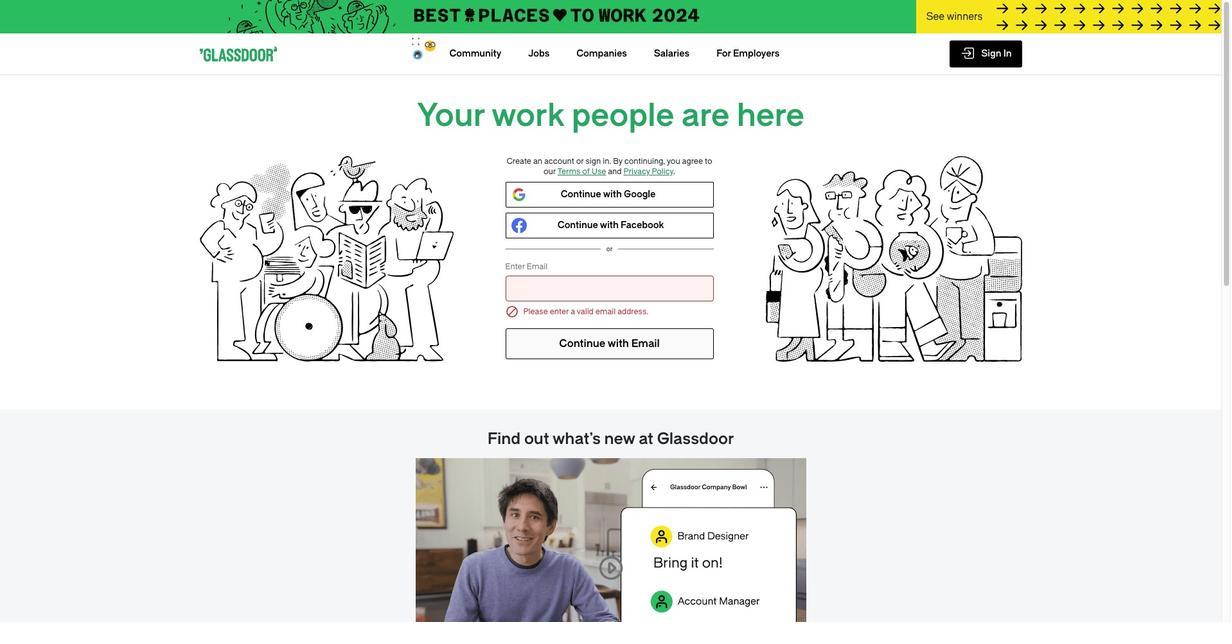 Task type: vqa. For each thing, say whether or not it's contained in the screenshot.
Facebook
yes



Task type: describe. For each thing, give the bounding box(es) containing it.
see
[[927, 11, 945, 23]]

companies
[[577, 48, 627, 59]]

continue with facebook button
[[506, 213, 714, 239]]

Enter Email email field
[[506, 276, 713, 302]]

with for google
[[604, 189, 622, 200]]

sign
[[586, 157, 601, 166]]

to
[[705, 157, 713, 166]]

policy
[[652, 167, 674, 176]]

continue for continue with google
[[561, 189, 602, 200]]

in.
[[603, 157, 612, 166]]

enter email
[[506, 262, 548, 271]]

and
[[608, 167, 622, 176]]

by
[[613, 157, 623, 166]]

you
[[667, 157, 681, 166]]

video play button image
[[597, 554, 625, 582]]

for employers link
[[717, 33, 780, 75]]

jobs
[[529, 48, 550, 59]]

work
[[492, 98, 565, 134]]

for
[[717, 48, 731, 59]]

community
[[450, 48, 502, 59]]

valid
[[577, 307, 594, 316]]

salaries
[[654, 48, 690, 59]]

1 horizontal spatial or
[[606, 245, 613, 253]]

continue for continue with facebook
[[558, 220, 598, 231]]

your work people are here
[[417, 98, 805, 134]]

please enter a valid email address.
[[524, 307, 649, 316]]

address.
[[618, 307, 649, 316]]

continue with google
[[561, 189, 656, 200]]

here
[[737, 98, 805, 134]]

agree
[[682, 157, 703, 166]]

email
[[527, 262, 548, 271]]

winners
[[947, 11, 983, 23]]



Task type: locate. For each thing, give the bounding box(es) containing it.
terms
[[558, 167, 581, 176]]

email
[[596, 307, 616, 316]]

0 vertical spatial with
[[604, 189, 622, 200]]

1 vertical spatial or
[[606, 245, 613, 253]]

with for facebook
[[600, 220, 619, 231]]

0 vertical spatial continue
[[561, 189, 602, 200]]

with down and
[[604, 189, 622, 200]]

continue down continue with google
[[558, 220, 598, 231]]

google
[[624, 189, 656, 200]]

enter
[[550, 307, 569, 316]]

of
[[583, 167, 590, 176]]

a
[[571, 307, 575, 316]]

.
[[674, 167, 676, 176]]

see winners link
[[917, 0, 1222, 35]]

terms of use and privacy policy .
[[558, 167, 676, 176]]

companies link
[[577, 33, 627, 75]]

people
[[572, 98, 675, 134]]

employers
[[734, 48, 780, 59]]

please
[[524, 307, 548, 316]]

your
[[417, 98, 485, 134]]

with down continue with google button
[[600, 220, 619, 231]]

use
[[592, 167, 606, 176]]

continue
[[561, 189, 602, 200], [558, 220, 598, 231]]

create an account or sign in. by continuing, you agree to our
[[507, 157, 713, 176]]

privacy
[[624, 167, 650, 176]]

salaries link
[[654, 33, 690, 75]]

0 horizontal spatial or
[[577, 157, 584, 166]]

video thumbnail image
[[416, 458, 807, 622]]

continue inside continue with facebook button
[[558, 220, 598, 231]]

with
[[604, 189, 622, 200], [600, 220, 619, 231]]

continue with facebook
[[558, 220, 664, 231]]

community link
[[450, 33, 502, 75]]

continue with google button
[[506, 182, 714, 208]]

with inside button
[[600, 220, 619, 231]]

continue inside continue with google button
[[561, 189, 602, 200]]

continuing,
[[625, 157, 666, 166]]

enter
[[506, 262, 525, 271]]

account
[[544, 157, 575, 166]]

are
[[682, 98, 730, 134]]

or inside create an account or sign in. by continuing, you agree to our
[[577, 157, 584, 166]]

with inside button
[[604, 189, 622, 200]]

find
[[488, 430, 521, 448]]

1 vertical spatial continue
[[558, 220, 598, 231]]

lottie animation container image
[[398, 33, 450, 73], [398, 33, 450, 73]]

see winners
[[927, 11, 983, 23]]

or down continue with facebook button
[[606, 245, 613, 253]]

our
[[544, 167, 556, 176]]

jobs link
[[529, 33, 550, 75]]

glassdoor
[[657, 430, 734, 448]]

privacy policy link
[[624, 167, 674, 176]]

terms of use link
[[558, 167, 606, 176]]

create
[[507, 157, 532, 166]]

what's
[[553, 430, 601, 448]]

find out what's new at glassdoor
[[488, 430, 734, 448]]

an
[[534, 157, 543, 166]]

new
[[605, 430, 635, 448]]

1 vertical spatial with
[[600, 220, 619, 231]]

facebook
[[621, 220, 664, 231]]

at
[[639, 430, 654, 448]]

or up terms of use link
[[577, 157, 584, 166]]

0 vertical spatial or
[[577, 157, 584, 166]]

for employers
[[717, 48, 780, 59]]

continue down terms of use link
[[561, 189, 602, 200]]

out
[[525, 430, 550, 448]]

or
[[577, 157, 584, 166], [606, 245, 613, 253]]



